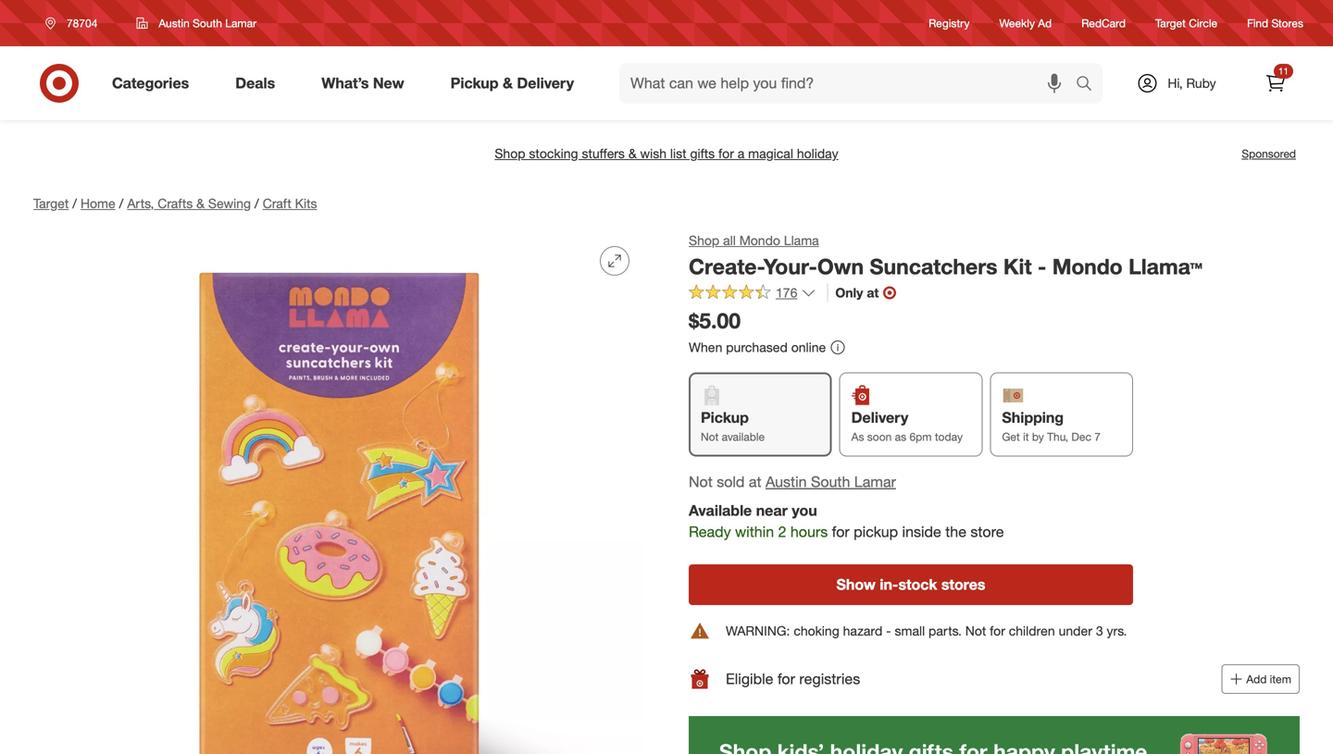 Task type: vqa. For each thing, say whether or not it's contained in the screenshot.
by
yes



Task type: locate. For each thing, give the bounding box(es) containing it.
today
[[935, 430, 963, 444]]

target link
[[33, 195, 69, 212]]

near
[[756, 502, 788, 520]]

lamar up deals
[[225, 16, 256, 30]]

lamar inside dropdown button
[[225, 16, 256, 30]]

for for pickup
[[832, 523, 850, 541]]

1 vertical spatial south
[[811, 473, 850, 491]]

1 horizontal spatial at
[[867, 285, 879, 301]]

inside
[[902, 523, 941, 541]]

/ left arts, on the left top of the page
[[119, 195, 123, 212]]

1 vertical spatial for
[[990, 623, 1005, 639]]

lamar down soon
[[854, 473, 896, 491]]

not left available
[[701, 430, 719, 444]]

mondo
[[739, 232, 780, 249], [1052, 254, 1123, 280]]

redcard
[[1081, 16, 1126, 30]]

not right "parts."
[[965, 623, 986, 639]]

0 vertical spatial target
[[1155, 16, 1186, 30]]

when
[[689, 339, 722, 356]]

6pm
[[909, 430, 932, 444]]

0 horizontal spatial /
[[72, 195, 77, 212]]

registry link
[[929, 15, 970, 31]]

lamar
[[225, 16, 256, 30], [854, 473, 896, 491]]

1 vertical spatial -
[[886, 623, 891, 639]]

1 vertical spatial target
[[33, 195, 69, 212]]

0 vertical spatial at
[[867, 285, 879, 301]]

by
[[1032, 430, 1044, 444]]

for right "eligible"
[[777, 670, 795, 688]]

austin up categories link
[[159, 16, 190, 30]]

0 vertical spatial advertisement region
[[19, 131, 1315, 176]]

home link
[[80, 195, 115, 212]]

1 horizontal spatial for
[[832, 523, 850, 541]]

/
[[72, 195, 77, 212], [119, 195, 123, 212], [255, 195, 259, 212]]

target
[[1155, 16, 1186, 30], [33, 195, 69, 212]]

arts, crafts & sewing link
[[127, 195, 251, 212]]

not left sold
[[689, 473, 713, 491]]

1 vertical spatial not
[[689, 473, 713, 491]]

2 horizontal spatial for
[[990, 623, 1005, 639]]

3
[[1096, 623, 1103, 639]]

What can we help you find? suggestions appear below search field
[[619, 63, 1080, 104]]

at right sold
[[749, 473, 761, 491]]

target circle link
[[1155, 15, 1217, 31]]

/ left craft
[[255, 195, 259, 212]]

1 horizontal spatial delivery
[[851, 409, 908, 427]]

0 vertical spatial mondo
[[739, 232, 780, 249]]

llama
[[784, 232, 819, 249]]

mondo right the all
[[739, 232, 780, 249]]

delivery inside delivery as soon as 6pm today
[[851, 409, 908, 427]]

austin up near
[[766, 473, 807, 491]]

eligible
[[726, 670, 773, 688]]

for right hours
[[832, 523, 850, 541]]

at right only
[[867, 285, 879, 301]]

2 / from the left
[[119, 195, 123, 212]]

0 vertical spatial &
[[503, 74, 513, 92]]

0 horizontal spatial mondo
[[739, 232, 780, 249]]

0 vertical spatial for
[[832, 523, 850, 541]]

kits
[[295, 195, 317, 212]]

pickup for &
[[451, 74, 499, 92]]

0 horizontal spatial lamar
[[225, 16, 256, 30]]

categories link
[[96, 63, 212, 104]]

1 vertical spatial mondo
[[1052, 254, 1123, 280]]

0 horizontal spatial austin
[[159, 16, 190, 30]]

$5.00
[[689, 308, 741, 334]]

south
[[193, 16, 222, 30], [811, 473, 850, 491]]

within
[[735, 523, 774, 541]]

south up you
[[811, 473, 850, 491]]

2 vertical spatial not
[[965, 623, 986, 639]]

/ left home link at the left of the page
[[72, 195, 77, 212]]

small
[[895, 623, 925, 639]]

pickup inside 'pickup not available'
[[701, 409, 749, 427]]

item
[[1270, 673, 1291, 687]]

1 vertical spatial austin
[[766, 473, 807, 491]]

at
[[867, 285, 879, 301], [749, 473, 761, 491]]

1 vertical spatial pickup
[[701, 409, 749, 427]]

find stores link
[[1247, 15, 1303, 31]]

11
[[1278, 65, 1289, 77]]

only at
[[835, 285, 879, 301]]

1 horizontal spatial lamar
[[854, 473, 896, 491]]

what's new link
[[306, 63, 427, 104]]

1 horizontal spatial austin
[[766, 473, 807, 491]]

1 vertical spatial lamar
[[854, 473, 896, 491]]

pickup right new
[[451, 74, 499, 92]]

7
[[1095, 430, 1101, 444]]

advertisement region
[[19, 131, 1315, 176], [689, 717, 1300, 754]]

not sold at austin south lamar
[[689, 473, 896, 491]]

2
[[778, 523, 786, 541]]

1 vertical spatial advertisement region
[[689, 717, 1300, 754]]

target left circle
[[1155, 16, 1186, 30]]

mondo right kit on the top right of the page
[[1052, 254, 1123, 280]]

registry
[[929, 16, 970, 30]]

1 horizontal spatial &
[[503, 74, 513, 92]]

circle
[[1189, 16, 1217, 30]]

0 vertical spatial south
[[193, 16, 222, 30]]

for inside available near you ready within 2 hours for pickup inside the store
[[832, 523, 850, 541]]

0 horizontal spatial target
[[33, 195, 69, 212]]

0 vertical spatial not
[[701, 430, 719, 444]]

warning: choking hazard - small parts. not for children under 3 yrs.
[[726, 623, 1127, 639]]

children
[[1009, 623, 1055, 639]]

hazard
[[843, 623, 882, 639]]

1 horizontal spatial /
[[119, 195, 123, 212]]

thu,
[[1047, 430, 1068, 444]]

0 horizontal spatial for
[[777, 670, 795, 688]]

stock
[[898, 576, 937, 594]]

pickup
[[854, 523, 898, 541]]

target inside "link"
[[1155, 16, 1186, 30]]

0 vertical spatial pickup
[[451, 74, 499, 92]]

target left home link at the left of the page
[[33, 195, 69, 212]]

for left children
[[990, 623, 1005, 639]]

2 horizontal spatial /
[[255, 195, 259, 212]]

pickup & delivery link
[[435, 63, 597, 104]]

78704 button
[[33, 6, 117, 40]]

ready
[[689, 523, 731, 541]]

create-
[[689, 254, 763, 280]]

not inside 'pickup not available'
[[701, 430, 719, 444]]

for
[[832, 523, 850, 541], [990, 623, 1005, 639], [777, 670, 795, 688]]

warning:
[[726, 623, 790, 639]]

only
[[835, 285, 863, 301]]

0 vertical spatial lamar
[[225, 16, 256, 30]]

target for target circle
[[1155, 16, 1186, 30]]

1 horizontal spatial south
[[811, 473, 850, 491]]

show in-stock stores button
[[689, 565, 1133, 606]]

- right kit on the top right of the page
[[1038, 254, 1046, 280]]

1 horizontal spatial -
[[1038, 254, 1046, 280]]

1 vertical spatial at
[[749, 473, 761, 491]]

south up deals link
[[193, 16, 222, 30]]

176
[[776, 285, 797, 301]]

austin south lamar button
[[124, 6, 269, 40]]

0 horizontal spatial at
[[749, 473, 761, 491]]

pickup up available
[[701, 409, 749, 427]]

0 horizontal spatial south
[[193, 16, 222, 30]]

0 vertical spatial delivery
[[517, 74, 574, 92]]

2 vertical spatial for
[[777, 670, 795, 688]]

llama™
[[1129, 254, 1203, 280]]

redcard link
[[1081, 15, 1126, 31]]

austin
[[159, 16, 190, 30], [766, 473, 807, 491]]

0 horizontal spatial pickup
[[451, 74, 499, 92]]

0 horizontal spatial &
[[196, 195, 205, 212]]

0 vertical spatial austin
[[159, 16, 190, 30]]

delivery
[[517, 74, 574, 92], [851, 409, 908, 427]]

1 horizontal spatial target
[[1155, 16, 1186, 30]]

& inside the "pickup & delivery" link
[[503, 74, 513, 92]]

pickup inside the "pickup & delivery" link
[[451, 74, 499, 92]]

0 vertical spatial -
[[1038, 254, 1046, 280]]

- left small
[[886, 623, 891, 639]]

hours
[[790, 523, 828, 541]]

1 horizontal spatial pickup
[[701, 409, 749, 427]]

&
[[503, 74, 513, 92], [196, 195, 205, 212]]

as
[[851, 430, 864, 444]]

1 vertical spatial delivery
[[851, 409, 908, 427]]

your-
[[763, 254, 817, 280]]

pickup not available
[[701, 409, 765, 444]]

as
[[895, 430, 906, 444]]

arts,
[[127, 195, 154, 212]]

pickup
[[451, 74, 499, 92], [701, 409, 749, 427]]

show in-stock stores
[[836, 576, 985, 594]]



Task type: describe. For each thing, give the bounding box(es) containing it.
craft
[[263, 195, 291, 212]]

ad
[[1038, 16, 1052, 30]]

when purchased online
[[689, 339, 826, 356]]

0 horizontal spatial delivery
[[517, 74, 574, 92]]

available
[[722, 430, 765, 444]]

shop all mondo llama create-your-own suncatchers kit - mondo llama™
[[689, 232, 1203, 280]]

11 link
[[1255, 63, 1296, 104]]

what's
[[321, 74, 369, 92]]

sold
[[717, 473, 745, 491]]

add item
[[1246, 673, 1291, 687]]

for for children
[[990, 623, 1005, 639]]

south inside dropdown button
[[193, 16, 222, 30]]

store
[[971, 523, 1004, 541]]

austin inside dropdown button
[[159, 16, 190, 30]]

purchased
[[726, 339, 788, 356]]

delivery as soon as 6pm today
[[851, 409, 963, 444]]

add item button
[[1221, 665, 1300, 694]]

categories
[[112, 74, 189, 92]]

stores
[[941, 576, 985, 594]]

- inside shop all mondo llama create-your-own suncatchers kit - mondo llama™
[[1038, 254, 1046, 280]]

find
[[1247, 16, 1268, 30]]

dec
[[1071, 430, 1091, 444]]

kit
[[1003, 254, 1032, 280]]

the
[[945, 523, 966, 541]]

home
[[80, 195, 115, 212]]

78704
[[67, 16, 98, 30]]

1 horizontal spatial mondo
[[1052, 254, 1123, 280]]

you
[[792, 502, 817, 520]]

crafts
[[158, 195, 193, 212]]

pickup for not
[[701, 409, 749, 427]]

find stores
[[1247, 16, 1303, 30]]

shipping get it by thu, dec 7
[[1002, 409, 1101, 444]]

under
[[1059, 623, 1092, 639]]

it
[[1023, 430, 1029, 444]]

online
[[791, 339, 826, 356]]

available near you ready within 2 hours for pickup inside the store
[[689, 502, 1004, 541]]

0 horizontal spatial -
[[886, 623, 891, 639]]

choking
[[794, 623, 839, 639]]

eligible for registries
[[726, 670, 860, 688]]

new
[[373, 74, 404, 92]]

create-your-own suncatchers kit - mondo llama&#8482;, 1 of 8 image
[[33, 231, 644, 754]]

target / home / arts, crafts & sewing / craft kits
[[33, 195, 317, 212]]

176 link
[[689, 284, 816, 305]]

austin south lamar
[[159, 16, 256, 30]]

registries
[[799, 670, 860, 688]]

sewing
[[208, 195, 251, 212]]

target for target / home / arts, crafts & sewing / craft kits
[[33, 195, 69, 212]]

hi,
[[1168, 75, 1183, 91]]

show
[[836, 576, 876, 594]]

ruby
[[1186, 75, 1216, 91]]

yrs.
[[1107, 623, 1127, 639]]

suncatchers
[[870, 254, 998, 280]]

1 / from the left
[[72, 195, 77, 212]]

in-
[[880, 576, 898, 594]]

1 vertical spatial &
[[196, 195, 205, 212]]

hi, ruby
[[1168, 75, 1216, 91]]

weekly ad link
[[999, 15, 1052, 31]]

deals
[[235, 74, 275, 92]]

parts.
[[929, 623, 962, 639]]

all
[[723, 232, 736, 249]]

3 / from the left
[[255, 195, 259, 212]]

what's new
[[321, 74, 404, 92]]

target circle
[[1155, 16, 1217, 30]]

add
[[1246, 673, 1267, 687]]

available
[[689, 502, 752, 520]]

weekly ad
[[999, 16, 1052, 30]]

pickup & delivery
[[451, 74, 574, 92]]

get
[[1002, 430, 1020, 444]]

search
[[1067, 76, 1112, 94]]

craft kits link
[[263, 195, 317, 212]]

weekly
[[999, 16, 1035, 30]]

shop
[[689, 232, 719, 249]]

deals link
[[220, 63, 298, 104]]

shipping
[[1002, 409, 1064, 427]]

austin south lamar button
[[766, 472, 896, 493]]

search button
[[1067, 63, 1112, 107]]

stores
[[1271, 16, 1303, 30]]



